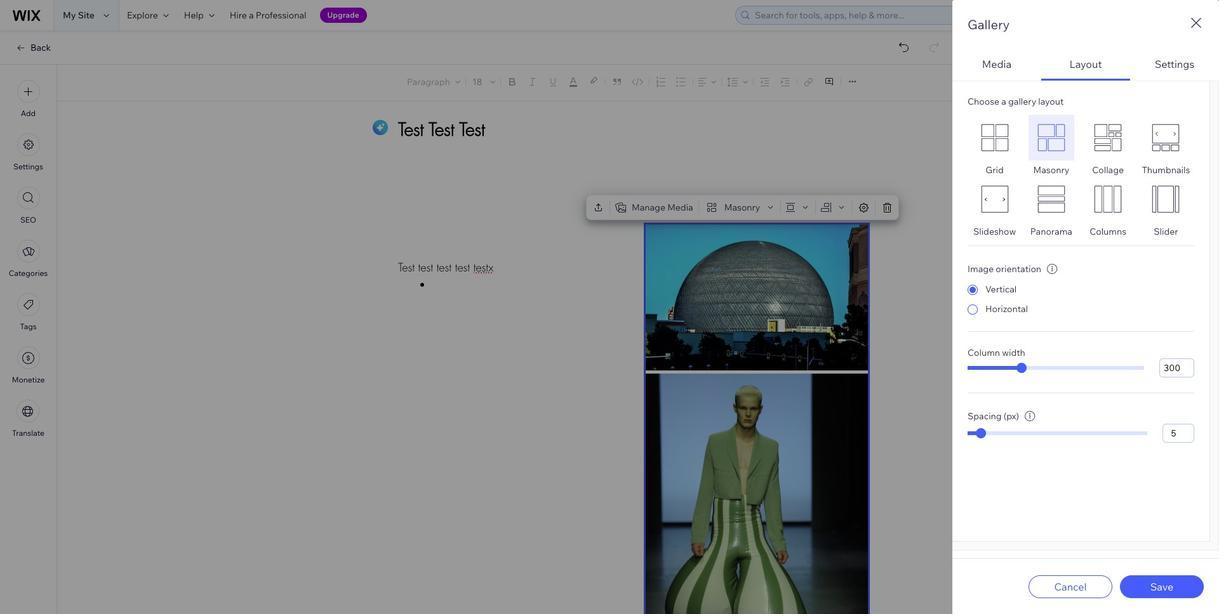 Task type: locate. For each thing, give the bounding box(es) containing it.
0 vertical spatial settings
[[1155, 57, 1195, 70]]

1 test from the left
[[418, 260, 433, 275]]

1 horizontal spatial settings
[[1155, 57, 1195, 70]]

masonry inside list box
[[1034, 164, 1070, 176]]

column
[[968, 347, 1000, 359]]

0 vertical spatial media
[[982, 57, 1012, 70]]

orientation
[[996, 264, 1042, 275]]

1 horizontal spatial masonry
[[1034, 164, 1070, 176]]

slideshow
[[974, 226, 1016, 238]]

upgrade
[[327, 10, 359, 20]]

a right hire
[[249, 10, 254, 21]]

None number field
[[1160, 359, 1195, 378], [1163, 424, 1195, 443], [1160, 359, 1195, 378], [1163, 424, 1195, 443]]

horizontal
[[986, 304, 1028, 315]]

categories
[[9, 269, 48, 278]]

settings
[[1155, 57, 1195, 70], [13, 162, 43, 171]]

monetize
[[12, 375, 45, 385]]

1 horizontal spatial test
[[437, 260, 452, 275]]

list box containing grid
[[968, 115, 1195, 238]]

None range field
[[968, 366, 1145, 370], [968, 432, 1148, 436], [968, 366, 1145, 370], [968, 432, 1148, 436]]

menu
[[0, 72, 57, 446]]

add
[[21, 109, 36, 118]]

list box
[[968, 115, 1195, 238]]

tags
[[20, 322, 37, 332]]

settings button
[[1130, 49, 1219, 81], [13, 133, 43, 171]]

notes button
[[1143, 74, 1195, 91]]

1 horizontal spatial a
[[1002, 96, 1007, 107]]

a for professional
[[249, 10, 254, 21]]

test
[[418, 260, 433, 275], [437, 260, 452, 275], [455, 260, 470, 275]]

professional
[[256, 10, 306, 21]]

tab list
[[953, 49, 1219, 551]]

(px)
[[1004, 411, 1019, 422]]

1 vertical spatial a
[[1002, 96, 1007, 107]]

2 test from the left
[[437, 260, 452, 275]]

0 horizontal spatial test
[[418, 260, 433, 275]]

layout
[[1070, 57, 1102, 70]]

Search for tools, apps, help & more... field
[[751, 6, 1045, 24]]

1 horizontal spatial media
[[982, 57, 1012, 70]]

explore
[[127, 10, 158, 21]]

thumbnails
[[1142, 164, 1190, 176]]

0 horizontal spatial media
[[668, 202, 693, 213]]

collage
[[1092, 164, 1124, 176]]

testx
[[474, 260, 494, 275]]

a inside layout tab panel
[[1002, 96, 1007, 107]]

2 horizontal spatial test
[[455, 260, 470, 275]]

paragraph button
[[405, 73, 463, 91]]

settings up notes
[[1155, 57, 1195, 70]]

1 horizontal spatial settings button
[[1130, 49, 1219, 81]]

option group containing vertical
[[968, 277, 1195, 316]]

a inside hire a professional link
[[249, 10, 254, 21]]

seo
[[20, 215, 36, 225]]

menu containing add
[[0, 72, 57, 446]]

media button
[[953, 49, 1042, 81]]

option group
[[968, 277, 1195, 316]]

help button
[[176, 0, 222, 30]]

a
[[249, 10, 254, 21], [1002, 96, 1007, 107]]

0 vertical spatial settings button
[[1130, 49, 1219, 81]]

cancel
[[1055, 581, 1087, 593]]

manage media button
[[613, 199, 696, 217]]

manage
[[632, 202, 666, 213]]

a for gallery
[[1002, 96, 1007, 107]]

save
[[1151, 581, 1174, 593]]

tags button
[[17, 293, 40, 332]]

a left 'gallery'
[[1002, 96, 1007, 107]]

spacing (px)
[[968, 411, 1019, 422]]

1 vertical spatial settings button
[[13, 133, 43, 171]]

masonry
[[1034, 164, 1070, 176], [724, 202, 760, 213]]

hire
[[230, 10, 247, 21]]

3 test from the left
[[455, 260, 470, 275]]

media up "choose"
[[982, 57, 1012, 70]]

option group inside layout tab panel
[[968, 277, 1195, 316]]

media right manage on the top right of the page
[[668, 202, 693, 213]]

media
[[982, 57, 1012, 70], [668, 202, 693, 213]]

slider
[[1154, 226, 1178, 238]]

0 vertical spatial masonry
[[1034, 164, 1070, 176]]

choose a gallery layout
[[968, 96, 1064, 107]]

layout tab panel
[[953, 81, 1219, 551]]

0 horizontal spatial a
[[249, 10, 254, 21]]

gallery
[[968, 17, 1010, 32]]

1 vertical spatial masonry
[[724, 202, 760, 213]]

0 vertical spatial a
[[249, 10, 254, 21]]

0 horizontal spatial masonry
[[724, 202, 760, 213]]

settings up seo button
[[13, 162, 43, 171]]

0 horizontal spatial settings
[[13, 162, 43, 171]]



Task type: describe. For each thing, give the bounding box(es) containing it.
gallery
[[1008, 96, 1037, 107]]

hire a professional
[[230, 10, 306, 21]]

width
[[1002, 347, 1025, 359]]

grid
[[986, 164, 1004, 176]]

spacing
[[968, 411, 1002, 422]]

paragraph
[[407, 76, 450, 88]]

manage media
[[632, 202, 693, 213]]

save button
[[1120, 576, 1204, 599]]

tab list containing media
[[953, 49, 1219, 551]]

my
[[63, 10, 76, 21]]

layout button
[[1042, 49, 1130, 81]]

0 horizontal spatial settings button
[[13, 133, 43, 171]]

vertical
[[986, 284, 1017, 295]]

my site
[[63, 10, 95, 21]]

back
[[30, 42, 51, 53]]

monetize button
[[12, 347, 45, 385]]

test test test test testx
[[398, 260, 494, 275]]

help
[[184, 10, 204, 21]]

1 vertical spatial settings
[[13, 162, 43, 171]]

test
[[398, 260, 415, 275]]

translate button
[[12, 400, 44, 438]]

image
[[968, 264, 994, 275]]

masonry button
[[702, 199, 778, 217]]

categories button
[[9, 240, 48, 278]]

choose
[[968, 96, 1000, 107]]

image orientation
[[968, 264, 1042, 275]]

seo button
[[17, 187, 40, 225]]

panorama
[[1031, 226, 1073, 238]]

layout
[[1039, 96, 1064, 107]]

back button
[[15, 42, 51, 53]]

1 vertical spatial media
[[668, 202, 693, 213]]

translate
[[12, 429, 44, 438]]

hire a professional link
[[222, 0, 314, 30]]

upgrade button
[[320, 8, 367, 23]]

add button
[[17, 80, 40, 118]]

cancel button
[[1029, 576, 1113, 599]]

Add a Catchy Title text field
[[398, 117, 854, 141]]

site
[[78, 10, 95, 21]]

list box inside layout tab panel
[[968, 115, 1195, 238]]

columns
[[1090, 226, 1127, 238]]

masonry inside button
[[724, 202, 760, 213]]

column width
[[968, 347, 1025, 359]]

notes
[[1166, 77, 1191, 89]]



Task type: vqa. For each thing, say whether or not it's contained in the screenshot.
Option
no



